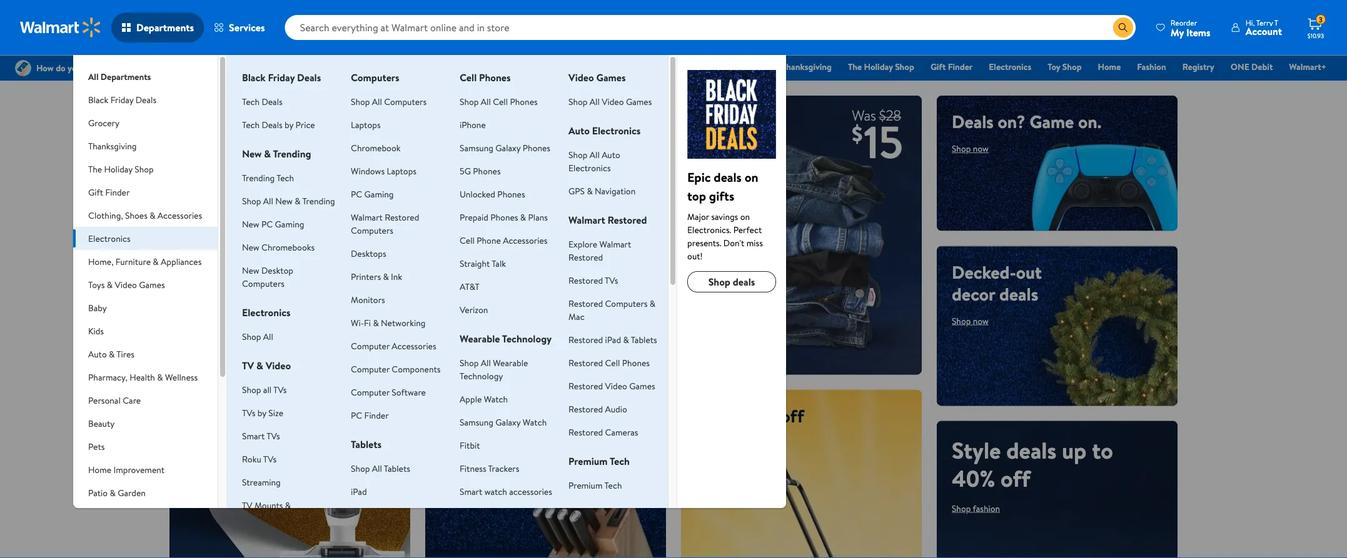 Task type: describe. For each thing, give the bounding box(es) containing it.
roku tvs
[[242, 453, 277, 465]]

1 vertical spatial pc
[[262, 218, 273, 230]]

restored audio link
[[569, 403, 627, 415]]

now for decked-out decor deals
[[973, 315, 989, 327]]

1 horizontal spatial black friday deals
[[242, 71, 321, 84]]

tech deals link
[[242, 95, 283, 108]]

1 vertical spatial on
[[740, 211, 750, 223]]

0 horizontal spatial watch
[[484, 393, 508, 405]]

5g phones
[[460, 165, 501, 177]]

furniture
[[116, 256, 151, 268]]

shop all tablets link
[[351, 463, 410, 475]]

on?
[[998, 109, 1026, 134]]

epic deals on top gifts major savings on electronics. perfect presents. don't miss out!
[[688, 168, 763, 262]]

black friday deals for black friday deals dropdown button
[[88, 94, 156, 106]]

wearable technology
[[460, 332, 552, 346]]

one debit link
[[1225, 60, 1279, 74]]

restored for restored computers & mac
[[569, 297, 603, 310]]

accessories down the 'plans'
[[503, 234, 548, 246]]

pc gaming link
[[351, 188, 394, 200]]

tech deals by price
[[242, 119, 315, 131]]

presents.
[[688, 237, 722, 249]]

& right fi
[[373, 317, 379, 329]]

price
[[296, 119, 315, 131]]

2 premium from the top
[[569, 480, 603, 492]]

tvs right all
[[273, 384, 287, 396]]

apple
[[460, 393, 482, 405]]

cell down cell phones
[[493, 95, 508, 108]]

deals left on?
[[952, 109, 994, 134]]

baby
[[88, 302, 107, 314]]

restored ipad & tablets link
[[569, 334, 657, 346]]

& up "trending tech" link
[[264, 147, 271, 161]]

& inside grocery & essentials link
[[720, 61, 726, 73]]

style deals up to 40% off
[[952, 435, 1113, 494]]

2 premium tech from the top
[[569, 480, 622, 492]]

debit
[[1252, 61, 1273, 73]]

beauty button
[[73, 412, 218, 435]]

baby button
[[73, 297, 218, 320]]

clothing, shoes & accessories button
[[73, 204, 218, 227]]

smart watch accessories link
[[460, 486, 552, 498]]

tvs up smart tvs
[[242, 407, 256, 419]]

prepaid
[[460, 211, 489, 223]]

samsung galaxy watch link
[[460, 416, 547, 429]]

restored for restored cameras
[[569, 426, 603, 439]]

black for black friday deals link
[[603, 61, 623, 73]]

electronics left the toy
[[989, 61, 1032, 73]]

& inside tv mounts & accessories
[[285, 500, 291, 512]]

gift finder button
[[73, 181, 218, 204]]

personal care
[[88, 394, 141, 407]]

galaxy for technology
[[496, 416, 521, 429]]

tech deals
[[242, 95, 283, 108]]

shop now link for home deals are served
[[440, 437, 477, 449]]

Search search field
[[285, 15, 1136, 40]]

the holiday shop for the holiday shop dropdown button
[[88, 163, 154, 175]]

personal care button
[[73, 389, 218, 412]]

services button
[[204, 13, 275, 43]]

electronics down shop all video games
[[592, 124, 641, 138]]

fashion link
[[1132, 60, 1172, 74]]

cell left phone
[[460, 234, 475, 246]]

beauty
[[88, 418, 115, 430]]

all departments link
[[73, 55, 218, 88]]

to inside up to 40% off sports gear
[[723, 404, 739, 428]]

deals for home deals up to 30% off
[[249, 284, 299, 316]]

restored for restored ipad & tablets
[[569, 334, 603, 346]]

tech deals by price link
[[242, 119, 315, 131]]

hi, terry t account
[[1246, 17, 1282, 38]]

gift for gift finder link
[[931, 61, 946, 73]]

the for the holiday shop dropdown button
[[88, 163, 102, 175]]

finder for "pc finder" link on the bottom left of the page
[[364, 409, 389, 422]]

2 vertical spatial tablets
[[384, 463, 410, 475]]

all for shop all computers
[[372, 95, 382, 108]]

off inside up to 40% off sports gear
[[781, 404, 804, 428]]

phones right 5g in the left of the page
[[473, 165, 501, 177]]

0 horizontal spatial gaming
[[275, 218, 304, 230]]

new pc gaming
[[242, 218, 304, 230]]

out!
[[688, 250, 703, 262]]

shop all tvs link
[[242, 384, 287, 396]]

smart for smart watch accessories
[[460, 486, 483, 498]]

samsung for cell
[[460, 142, 494, 154]]

shop inside shop all wearable technology
[[460, 357, 479, 369]]

cell down 'restored ipad & tablets' "link"
[[605, 357, 620, 369]]

restored cameras link
[[569, 426, 638, 439]]

walmart for walmart restored computers
[[351, 211, 383, 223]]

auto for auto & tires
[[88, 348, 107, 360]]

cell phone accessories
[[460, 234, 548, 246]]

shop all
[[242, 331, 273, 343]]

fitbit
[[460, 439, 480, 452]]

restored inside walmart restored computers
[[385, 211, 419, 223]]

& up restored cell phones
[[623, 334, 629, 346]]

straight talk link
[[460, 257, 506, 270]]

shop inside shop all auto electronics
[[569, 149, 588, 161]]

toys
[[88, 279, 105, 291]]

accessories inside tv mounts & accessories
[[242, 513, 287, 525]]

shop all computers link
[[351, 95, 427, 108]]

electronics inside shop all auto electronics
[[569, 162, 611, 174]]

high tech gifts, huge savings
[[185, 109, 346, 156]]

1 vertical spatial ipad
[[351, 486, 367, 498]]

accessories up components
[[392, 340, 436, 352]]

departments inside popup button
[[136, 21, 194, 34]]

trackers
[[488, 463, 519, 475]]

shop all link
[[242, 331, 273, 343]]

fashion
[[1138, 61, 1167, 73]]

toy shop
[[1048, 61, 1082, 73]]

all for shop all cell phones
[[481, 95, 491, 108]]

iphone
[[460, 119, 486, 131]]

& inside restored computers & mac
[[650, 297, 656, 310]]

new up new pc gaming
[[275, 195, 293, 207]]

& inside clothing, shoes & accessories dropdown button
[[150, 209, 155, 221]]

1 horizontal spatial by
[[285, 119, 294, 131]]

$10.93
[[1308, 31, 1325, 40]]

printers & ink
[[351, 271, 402, 283]]

pets
[[88, 441, 105, 453]]

health
[[130, 371, 155, 383]]

0 vertical spatial on
[[745, 168, 759, 186]]

unlocked phones
[[460, 188, 525, 200]]

0 vertical spatial essentials
[[729, 61, 766, 73]]

new desktop computers
[[242, 264, 293, 290]]

don't
[[724, 237, 745, 249]]

0 vertical spatial wearable
[[460, 332, 500, 346]]

video for tv & video
[[266, 359, 291, 373]]

trending tech link
[[242, 172, 294, 184]]

reorder my items
[[1171, 17, 1211, 39]]

1 horizontal spatial black
[[242, 71, 266, 84]]

home improvement button
[[73, 459, 218, 482]]

shop now for high tech gifts, huge savings
[[185, 165, 221, 177]]

networking
[[381, 317, 426, 329]]

& up shop all tvs link
[[256, 359, 263, 373]]

all for shop all tablets
[[372, 463, 382, 475]]

new for pc
[[242, 218, 259, 230]]

shop all new & trending link
[[242, 195, 335, 207]]

holiday for the holiday shop link
[[864, 61, 893, 73]]

shop deals link
[[688, 272, 776, 293]]

phones down cell phones
[[510, 95, 538, 108]]

restored tvs
[[569, 274, 618, 287]]

1 horizontal spatial watch
[[523, 416, 547, 429]]

shop now for decked-out decor deals
[[952, 315, 989, 327]]

kids button
[[73, 320, 218, 343]]

big!
[[530, 272, 595, 328]]

deals down tech deals
[[262, 119, 283, 131]]

all for shop all auto electronics
[[590, 149, 600, 161]]

pc finder
[[351, 409, 389, 422]]

new chromebooks
[[242, 241, 315, 253]]

shop now for home deals up to 30% off
[[185, 380, 221, 393]]

computers inside restored computers & mac
[[605, 297, 648, 310]]

essentials inside dropdown button
[[131, 510, 168, 522]]

& right gps
[[587, 185, 593, 197]]

walmart+
[[1290, 61, 1327, 73]]

savings inside high tech gifts, huge savings
[[185, 131, 240, 156]]

tvs for smart tvs
[[267, 430, 280, 442]]

tv & video
[[242, 359, 291, 373]]

smart for smart tvs
[[242, 430, 265, 442]]

0 horizontal spatial tablets
[[351, 438, 382, 452]]

search icon image
[[1118, 23, 1128, 33]]

new pc gaming link
[[242, 218, 304, 230]]

phones up cell phone accessories
[[491, 211, 518, 223]]

video up audio
[[605, 380, 627, 392]]

Walmart Site-Wide search field
[[285, 15, 1136, 40]]

0 vertical spatial trending
[[273, 147, 311, 161]]

all
[[263, 384, 272, 396]]

deals up shop all video games
[[651, 61, 672, 73]]

chromebooks
[[262, 241, 315, 253]]

desktops link
[[351, 247, 386, 260]]

phones left "shop all auto electronics" link
[[523, 142, 551, 154]]

restored tvs link
[[569, 274, 618, 287]]

computer for computer software
[[351, 386, 390, 399]]

& up new pc gaming
[[295, 195, 301, 207]]

computer for computer components
[[351, 363, 390, 375]]

0 vertical spatial technology
[[502, 332, 552, 346]]

tires
[[117, 348, 134, 360]]

shop now for deals on? game on.
[[952, 143, 989, 155]]

fitness trackers link
[[460, 463, 519, 475]]

explore walmart restored
[[569, 238, 631, 263]]

thanksgiving for thanksgiving 'dropdown button'
[[88, 140, 137, 152]]

samsung galaxy phones
[[460, 142, 551, 154]]

2 vertical spatial trending
[[302, 195, 335, 207]]

sports
[[696, 426, 744, 450]]

home, furniture & appliances button
[[73, 250, 218, 273]]

care
[[123, 394, 141, 407]]

prepaid phones & plans link
[[460, 211, 548, 223]]

1 horizontal spatial laptops
[[387, 165, 417, 177]]

streaming link
[[242, 476, 281, 489]]

friday for black friday deals dropdown button
[[111, 94, 134, 106]]

games down black friday deals link
[[626, 95, 652, 108]]

shop all wearable technology
[[460, 357, 528, 382]]

phones up prepaid phones & plans in the top of the page
[[498, 188, 525, 200]]

electronics up shop all link
[[242, 306, 291, 320]]

deals inside decked-out decor deals
[[1000, 282, 1039, 306]]

& inside patio & garden dropdown button
[[110, 487, 116, 499]]

to for style
[[1092, 435, 1113, 466]]

games inside dropdown button
[[139, 279, 165, 291]]

gift finder for gift finder link
[[931, 61, 973, 73]]

electronics image
[[688, 70, 776, 159]]

walmart restored computers link
[[351, 211, 419, 236]]

phones up "shop all cell phones"
[[479, 71, 511, 84]]

phones down 'restored ipad & tablets' "link"
[[622, 357, 650, 369]]

restored for restored cell phones
[[569, 357, 603, 369]]

all for shop all new & trending
[[263, 195, 273, 207]]

computers for desktop
[[242, 277, 285, 290]]

served
[[562, 404, 612, 428]]

deals up price
[[297, 71, 321, 84]]

grocery for grocery
[[88, 117, 119, 129]]

& left ink
[[383, 271, 389, 283]]

the for the holiday shop link
[[848, 61, 862, 73]]

up for home deals up to 30% off
[[185, 312, 209, 344]]



Task type: vqa. For each thing, say whether or not it's contained in the screenshot.
the leftmost Recipe
no



Task type: locate. For each thing, give the bounding box(es) containing it.
the up clothing,
[[88, 163, 102, 175]]

& inside toys & video games dropdown button
[[107, 279, 113, 291]]

black inside dropdown button
[[88, 94, 108, 106]]

grocery inside dropdown button
[[88, 117, 119, 129]]

shop now link for deals on? game on.
[[952, 143, 989, 155]]

40%
[[743, 404, 777, 428], [952, 463, 996, 494]]

1 vertical spatial essentials
[[131, 510, 168, 522]]

thanksgiving link
[[776, 60, 838, 74]]

all departments
[[88, 70, 151, 83]]

tvs for restored tvs
[[605, 274, 618, 287]]

1 vertical spatial galaxy
[[496, 416, 521, 429]]

mounts
[[255, 500, 283, 512]]

40% right up
[[743, 404, 777, 428]]

shop now link for decked-out decor deals
[[952, 315, 989, 327]]

2 horizontal spatial tablets
[[631, 334, 657, 346]]

premium tech
[[569, 455, 630, 469], [569, 480, 622, 492]]

gaming down windows laptops
[[364, 188, 394, 200]]

all for shop all
[[263, 331, 273, 343]]

home for home improvement
[[88, 464, 111, 476]]

finder for gift finder dropdown button
[[105, 186, 130, 198]]

off for home deals up to 30% off
[[185, 341, 214, 372]]

wi-
[[351, 317, 364, 329]]

samsung up 5g phones link
[[460, 142, 494, 154]]

household essentials
[[88, 510, 168, 522]]

gift for gift finder dropdown button
[[88, 186, 103, 198]]

1 vertical spatial the holiday shop
[[88, 163, 154, 175]]

shoes
[[125, 209, 148, 221]]

computers for restored
[[351, 224, 394, 236]]

1 vertical spatial the
[[88, 163, 102, 175]]

0 horizontal spatial finder
[[105, 186, 130, 198]]

0 vertical spatial laptops
[[351, 119, 381, 131]]

finder down computer software on the bottom
[[364, 409, 389, 422]]

0 horizontal spatial savings
[[185, 131, 240, 156]]

now down deals on? game on.
[[973, 143, 989, 155]]

to inside "style deals up to 40% off"
[[1092, 435, 1113, 466]]

all down cell phones
[[481, 95, 491, 108]]

all for shop all wearable technology
[[481, 357, 491, 369]]

black friday deals button
[[73, 88, 218, 111]]

1 vertical spatial to
[[723, 404, 739, 428]]

trending down price
[[273, 147, 311, 161]]

auto for auto electronics
[[569, 124, 590, 138]]

1 vertical spatial by
[[258, 407, 267, 419]]

wi-fi & networking
[[351, 317, 426, 329]]

holiday inside dropdown button
[[104, 163, 133, 175]]

0 vertical spatial grocery
[[688, 61, 718, 73]]

restored down "navigation"
[[608, 213, 647, 227]]

auto & tires button
[[73, 343, 218, 366]]

0 vertical spatial the holiday shop
[[848, 61, 915, 73]]

tv for tv & video
[[242, 359, 254, 373]]

1 horizontal spatial holiday
[[864, 61, 893, 73]]

2 vertical spatial auto
[[88, 348, 107, 360]]

monitors link
[[351, 294, 385, 306]]

restored down restored audio
[[569, 426, 603, 439]]

deals for style deals up to 40% off
[[1007, 435, 1057, 466]]

finder inside dropdown button
[[105, 186, 130, 198]]

ipad down shop all tablets link
[[351, 486, 367, 498]]

1 horizontal spatial auto
[[569, 124, 590, 138]]

shop
[[895, 61, 915, 73], [1063, 61, 1082, 73], [351, 95, 370, 108], [460, 95, 479, 108], [569, 95, 588, 108], [952, 143, 971, 155], [569, 149, 588, 161], [135, 163, 154, 175], [185, 165, 204, 177], [242, 195, 261, 207], [709, 275, 731, 289], [952, 315, 971, 327], [242, 331, 261, 343], [450, 344, 470, 356], [460, 357, 479, 369], [185, 380, 204, 393], [242, 384, 261, 396], [440, 437, 459, 449], [351, 463, 370, 475], [952, 503, 971, 515]]

restored for restored tvs
[[569, 274, 603, 287]]

gifts
[[709, 187, 735, 205]]

friday for black friday deals link
[[625, 61, 649, 73]]

2 vertical spatial finder
[[364, 409, 389, 422]]

auto electronics
[[569, 124, 641, 138]]

smart tvs link
[[242, 430, 280, 442]]

2 computer from the top
[[351, 363, 390, 375]]

& right furniture
[[153, 256, 159, 268]]

40% inside up to 40% off sports gear
[[743, 404, 777, 428]]

& inside home, furniture & appliances dropdown button
[[153, 256, 159, 268]]

restored inside explore walmart restored
[[569, 251, 603, 263]]

now for high tech gifts, huge savings
[[206, 165, 221, 177]]

deals inside epic deals on top gifts major savings on electronics. perfect presents. don't miss out!
[[714, 168, 742, 186]]

walmart for walmart restored
[[569, 213, 605, 227]]

tvs for roku tvs
[[263, 453, 277, 465]]

home
[[1098, 61, 1121, 73], [185, 284, 244, 316], [440, 404, 486, 428], [88, 464, 111, 476]]

auto inside shop all auto electronics
[[602, 149, 621, 161]]

& left the 'plans'
[[520, 211, 526, 223]]

pc
[[351, 188, 362, 200], [262, 218, 273, 230], [351, 409, 362, 422]]

restored down mac
[[569, 334, 603, 346]]

auto inside auto & tires dropdown button
[[88, 348, 107, 360]]

deals inside "style deals up to 40% off"
[[1007, 435, 1057, 466]]

tvs
[[605, 274, 618, 287], [273, 384, 287, 396], [242, 407, 256, 419], [267, 430, 280, 442], [263, 453, 277, 465]]

home link
[[1093, 60, 1127, 74]]

samsung
[[460, 142, 494, 154], [460, 416, 494, 429]]

thanksgiving for thanksgiving link
[[782, 61, 832, 73]]

computer software link
[[351, 386, 426, 399]]

& left tires
[[109, 348, 115, 360]]

1 vertical spatial departments
[[101, 70, 151, 83]]

0 vertical spatial ipad
[[605, 334, 621, 346]]

0 vertical spatial finder
[[948, 61, 973, 73]]

home for home deals up to 30% off
[[185, 284, 244, 316]]

0 horizontal spatial auto
[[88, 348, 107, 360]]

tv mounts & accessories link
[[242, 500, 291, 525]]

1 vertical spatial grocery
[[88, 117, 119, 129]]

tvs down size
[[267, 430, 280, 442]]

1 horizontal spatial gaming
[[364, 188, 394, 200]]

computers for all
[[384, 95, 427, 108]]

shop all auto electronics
[[569, 149, 621, 174]]

shop inside dropdown button
[[135, 163, 154, 175]]

ipad link
[[351, 486, 367, 498]]

galaxy for phones
[[496, 142, 521, 154]]

games up shop all video games link at the top left of the page
[[597, 71, 626, 84]]

straight
[[460, 257, 490, 270]]

all up black friday deals dropdown button
[[88, 70, 99, 83]]

now for deals on? game on.
[[973, 143, 989, 155]]

computer up pc finder
[[351, 386, 390, 399]]

wellness
[[165, 371, 198, 383]]

1 premium from the top
[[569, 455, 608, 469]]

all up laptops "link"
[[372, 95, 382, 108]]

1 horizontal spatial to
[[723, 404, 739, 428]]

0 vertical spatial 40%
[[743, 404, 777, 428]]

1 vertical spatial savings
[[711, 211, 738, 223]]

1 horizontal spatial tablets
[[384, 463, 410, 475]]

computers inside walmart restored computers
[[351, 224, 394, 236]]

1 vertical spatial up
[[1062, 435, 1087, 466]]

restored for restored video games
[[569, 380, 603, 392]]

computers inside new desktop computers
[[242, 277, 285, 290]]

0 horizontal spatial black
[[88, 94, 108, 106]]

1 horizontal spatial friday
[[268, 71, 295, 84]]

video down video games on the top of page
[[602, 95, 624, 108]]

samsung for wearable
[[460, 416, 494, 429]]

1 vertical spatial holiday
[[104, 163, 133, 175]]

grocery down search search box in the top of the page
[[688, 61, 718, 73]]

computer components
[[351, 363, 441, 375]]

1 vertical spatial laptops
[[387, 165, 417, 177]]

accessories inside dropdown button
[[158, 209, 202, 221]]

smart down fitness in the left bottom of the page
[[460, 486, 483, 498]]

restored up mac
[[569, 297, 603, 310]]

home for home
[[1098, 61, 1121, 73]]

deals
[[714, 168, 742, 186], [733, 275, 755, 289], [1000, 282, 1039, 306], [249, 284, 299, 316], [491, 404, 530, 428], [1007, 435, 1057, 466]]

friday inside black friday deals link
[[625, 61, 649, 73]]

to for home
[[215, 312, 236, 344]]

all down auto electronics
[[590, 149, 600, 161]]

3 computer from the top
[[351, 386, 390, 399]]

now up shop all wearable technology link
[[472, 344, 488, 356]]

0 vertical spatial galaxy
[[496, 142, 521, 154]]

shop all cell phones link
[[460, 95, 538, 108]]

restored down explore walmart restored link
[[569, 274, 603, 287]]

new up new chromebooks
[[242, 218, 259, 230]]

0 vertical spatial gift
[[931, 61, 946, 73]]

0 vertical spatial auto
[[569, 124, 590, 138]]

1 computer from the top
[[351, 340, 390, 352]]

departments up black friday deals dropdown button
[[101, 70, 151, 83]]

electronics up gps & navigation link
[[569, 162, 611, 174]]

1 vertical spatial gift finder
[[88, 186, 130, 198]]

grocery for grocery & essentials
[[688, 61, 718, 73]]

video up all
[[266, 359, 291, 373]]

0 vertical spatial to
[[215, 312, 236, 344]]

shop now for save big!
[[450, 344, 488, 356]]

watch left served
[[523, 416, 547, 429]]

computers down desktop
[[242, 277, 285, 290]]

40% inside "style deals up to 40% off"
[[952, 463, 996, 494]]

& inside pharmacy, health & wellness dropdown button
[[157, 371, 163, 383]]

0 horizontal spatial thanksgiving
[[88, 140, 137, 152]]

deals for epic deals on top gifts major savings on electronics. perfect presents. don't miss out!
[[714, 168, 742, 186]]

1 tv from the top
[[242, 359, 254, 373]]

0 horizontal spatial black friday deals
[[88, 94, 156, 106]]

new for chromebooks
[[242, 241, 259, 253]]

1 horizontal spatial gift finder
[[931, 61, 973, 73]]

services
[[229, 21, 265, 34]]

watch up the samsung galaxy watch link
[[484, 393, 508, 405]]

home for home deals are served
[[440, 404, 486, 428]]

deals for shop deals
[[733, 275, 755, 289]]

fashion
[[973, 503, 1000, 515]]

wearable inside shop all wearable technology
[[493, 357, 528, 369]]

off inside home deals up to 30% off
[[185, 341, 214, 372]]

the holiday shop
[[848, 61, 915, 73], [88, 163, 154, 175]]

0 vertical spatial tablets
[[631, 334, 657, 346]]

tablets down pc finder
[[384, 463, 410, 475]]

shop now link for high tech gifts, huge savings
[[185, 165, 221, 177]]

home inside dropdown button
[[88, 464, 111, 476]]

auto down auto electronics
[[602, 149, 621, 161]]

the holiday shop inside dropdown button
[[88, 163, 154, 175]]

black for black friday deals dropdown button
[[88, 94, 108, 106]]

0 vertical spatial premium tech
[[569, 455, 630, 469]]

finder left electronics link
[[948, 61, 973, 73]]

off for style deals up to 40% off
[[1001, 463, 1031, 494]]

shop now link for save big!
[[440, 340, 498, 360]]

gift finder
[[931, 61, 973, 73], [88, 186, 130, 198]]

0 vertical spatial computer
[[351, 340, 390, 352]]

pc for pc finder
[[351, 409, 362, 422]]

2 horizontal spatial to
[[1092, 435, 1113, 466]]

0 horizontal spatial ipad
[[351, 486, 367, 498]]

1 vertical spatial wearable
[[493, 357, 528, 369]]

printers & ink link
[[351, 271, 402, 283]]

tvs right roku
[[263, 453, 277, 465]]

new inside new desktop computers
[[242, 264, 259, 277]]

restored computers & mac
[[569, 297, 656, 323]]

technology inside shop all wearable technology
[[460, 370, 503, 382]]

home, furniture & appliances
[[88, 256, 202, 268]]

now for home deals are served
[[462, 437, 477, 449]]

clothing,
[[88, 209, 123, 221]]

thanksgiving button
[[73, 135, 218, 158]]

0 horizontal spatial the
[[88, 163, 102, 175]]

all down pc finder
[[372, 463, 382, 475]]

improvement
[[114, 464, 165, 476]]

accessories
[[509, 486, 552, 498]]

thanksgiving inside 'dropdown button'
[[88, 140, 137, 152]]

tv inside tv mounts & accessories
[[242, 500, 252, 512]]

home up patio
[[88, 464, 111, 476]]

up to 40% off sports gear
[[696, 404, 804, 450]]

household essentials button
[[73, 505, 218, 528]]

restored inside restored computers & mac
[[569, 297, 603, 310]]

1 premium tech from the top
[[569, 455, 630, 469]]

premium tech up the premium tech link
[[569, 455, 630, 469]]

0 horizontal spatial 40%
[[743, 404, 777, 428]]

walmart up explore
[[569, 213, 605, 227]]

electronics.
[[688, 224, 732, 236]]

galaxy down the apple watch link
[[496, 416, 521, 429]]

2 vertical spatial pc
[[351, 409, 362, 422]]

friday up tech deals
[[268, 71, 295, 84]]

0 vertical spatial thanksgiving
[[782, 61, 832, 73]]

0 vertical spatial off
[[185, 341, 214, 372]]

off inside "style deals up to 40% off"
[[1001, 463, 1031, 494]]

laptops right windows
[[387, 165, 417, 177]]

2 horizontal spatial black friday deals
[[603, 61, 672, 73]]

phone
[[477, 234, 501, 246]]

1 horizontal spatial the
[[848, 61, 862, 73]]

unlocked
[[460, 188, 495, 200]]

trending down new & trending
[[242, 172, 275, 184]]

1 vertical spatial samsung
[[460, 416, 494, 429]]

home down 'appliances'
[[185, 284, 244, 316]]

video for shop all video games
[[602, 95, 624, 108]]

deals inside home deals up to 30% off
[[249, 284, 299, 316]]

now inside shop now link
[[472, 344, 488, 356]]

2 vertical spatial to
[[1092, 435, 1113, 466]]

0 vertical spatial samsung
[[460, 142, 494, 154]]

gifts,
[[264, 109, 304, 134]]

toy shop link
[[1042, 60, 1088, 74]]

departments up all departments link
[[136, 21, 194, 34]]

5g
[[460, 165, 471, 177]]

games down home, furniture & appliances dropdown button
[[139, 279, 165, 291]]

2 horizontal spatial off
[[1001, 463, 1031, 494]]

on up perfect
[[740, 211, 750, 223]]

talk
[[492, 257, 506, 270]]

audio
[[605, 403, 627, 415]]

off
[[185, 341, 214, 372], [781, 404, 804, 428], [1001, 463, 1031, 494]]

deals inside dropdown button
[[136, 94, 156, 106]]

walmart inside walmart restored computers
[[351, 211, 383, 223]]

0 horizontal spatial to
[[215, 312, 236, 344]]

& right health
[[157, 371, 163, 383]]

on right epic
[[745, 168, 759, 186]]

the right thanksgiving link
[[848, 61, 862, 73]]

video inside dropdown button
[[115, 279, 137, 291]]

deals for home deals are served
[[491, 404, 530, 428]]

1 horizontal spatial finder
[[364, 409, 389, 422]]

& right toys
[[107, 279, 113, 291]]

shop now
[[952, 143, 989, 155], [185, 165, 221, 177], [952, 315, 989, 327], [450, 344, 488, 356], [185, 380, 221, 393], [440, 437, 477, 449]]

premium up the premium tech link
[[569, 455, 608, 469]]

walmart down walmart restored
[[600, 238, 631, 250]]

new down new pc gaming link
[[242, 241, 259, 253]]

software
[[392, 386, 426, 399]]

up for style deals up to 40% off
[[1062, 435, 1087, 466]]

electronics link
[[984, 60, 1037, 74]]

1 vertical spatial watch
[[523, 416, 547, 429]]

technology down save big!
[[502, 332, 552, 346]]

pc for pc gaming
[[351, 188, 362, 200]]

hi,
[[1246, 17, 1255, 28]]

tablets up shop all tablets link
[[351, 438, 382, 452]]

pc finder link
[[351, 409, 389, 422]]

computers up desktops link
[[351, 224, 394, 236]]

chromebook link
[[351, 142, 401, 154]]

holiday for the holiday shop dropdown button
[[104, 163, 133, 175]]

all down video games on the top of page
[[590, 95, 600, 108]]

home,
[[88, 256, 114, 268]]

black up tech deals link
[[242, 71, 266, 84]]

game
[[1030, 109, 1074, 134]]

& down search search box in the top of the page
[[720, 61, 726, 73]]

tablets up restored cell phones
[[631, 334, 657, 346]]

1 horizontal spatial the holiday shop
[[848, 61, 915, 73]]

2 vertical spatial computer
[[351, 386, 390, 399]]

40% up the shop fashion link
[[952, 463, 996, 494]]

now right wellness
[[206, 380, 221, 393]]

huge
[[308, 109, 346, 134]]

top
[[688, 187, 706, 205]]

premium tech down restored cameras link
[[569, 480, 622, 492]]

1 vertical spatial off
[[781, 404, 804, 428]]

shop now link for home deals up to 30% off
[[185, 380, 221, 393]]

1 vertical spatial premium tech
[[569, 480, 622, 492]]

video for toys & video games
[[115, 279, 137, 291]]

decor
[[952, 282, 995, 306]]

2 tv from the top
[[242, 500, 252, 512]]

computer accessories link
[[351, 340, 436, 352]]

0 horizontal spatial by
[[258, 407, 267, 419]]

streaming
[[242, 476, 281, 489]]

black friday deals inside black friday deals dropdown button
[[88, 94, 156, 106]]

cell
[[460, 71, 477, 84], [493, 95, 508, 108], [460, 234, 475, 246], [605, 357, 620, 369]]

shop all video games
[[569, 95, 652, 108]]

black friday deals inside black friday deals link
[[603, 61, 672, 73]]

games down restored cell phones link on the bottom
[[630, 380, 655, 392]]

electronics inside dropdown button
[[88, 232, 131, 245]]

black friday deals for black friday deals link
[[603, 61, 672, 73]]

gps
[[569, 185, 585, 197]]

walmart down 'pc gaming' link
[[351, 211, 383, 223]]

patio
[[88, 487, 108, 499]]

0 vertical spatial up
[[185, 312, 209, 344]]

gift finder for gift finder dropdown button
[[88, 186, 130, 198]]

computer for computer accessories
[[351, 340, 390, 352]]

all inside shop all wearable technology
[[481, 357, 491, 369]]

1 vertical spatial trending
[[242, 172, 275, 184]]

new for desktop
[[242, 264, 259, 277]]

0 vertical spatial savings
[[185, 131, 240, 156]]

1 horizontal spatial up
[[1062, 435, 1087, 466]]

2 horizontal spatial black
[[603, 61, 623, 73]]

laptops up chromebook
[[351, 119, 381, 131]]

restored down explore
[[569, 251, 603, 263]]

walmart image
[[20, 18, 101, 38]]

fitbit link
[[460, 439, 480, 452]]

cell up "shop all cell phones"
[[460, 71, 477, 84]]

gift finder inside dropdown button
[[88, 186, 130, 198]]

the holiday shop for the holiday shop link
[[848, 61, 915, 73]]

tv for tv mounts & accessories
[[242, 500, 252, 512]]

2 galaxy from the top
[[496, 416, 521, 429]]

restored
[[385, 211, 419, 223], [608, 213, 647, 227], [569, 251, 603, 263], [569, 274, 603, 287], [569, 297, 603, 310], [569, 334, 603, 346], [569, 357, 603, 369], [569, 380, 603, 392], [569, 403, 603, 415], [569, 426, 603, 439]]

technology up apple watch
[[460, 370, 503, 382]]

1 horizontal spatial essentials
[[729, 61, 766, 73]]

savings
[[185, 131, 240, 156], [711, 211, 738, 223]]

savings inside epic deals on top gifts major savings on electronics. perfect presents. don't miss out!
[[711, 211, 738, 223]]

0 vertical spatial watch
[[484, 393, 508, 405]]

tv up shop all tvs link
[[242, 359, 254, 373]]

walmart inside explore walmart restored
[[600, 238, 631, 250]]

by
[[285, 119, 294, 131], [258, 407, 267, 419]]

& inside auto & tires dropdown button
[[109, 348, 115, 360]]

finder for gift finder link
[[948, 61, 973, 73]]

auto down kids
[[88, 348, 107, 360]]

3
[[1319, 14, 1323, 25]]

0 vertical spatial tv
[[242, 359, 254, 373]]

ipad up restored cell phones
[[605, 334, 621, 346]]

deals up gifts,
[[262, 95, 283, 108]]

0 vertical spatial smart
[[242, 430, 265, 442]]

0 vertical spatial holiday
[[864, 61, 893, 73]]

friday up shop all video games
[[625, 61, 649, 73]]

1 horizontal spatial gift
[[931, 61, 946, 73]]

all for shop all video games
[[590, 95, 600, 108]]

& up restored ipad & tablets
[[650, 297, 656, 310]]

0 horizontal spatial laptops
[[351, 119, 381, 131]]

0 vertical spatial gift finder
[[931, 61, 973, 73]]

video up shop all video games link at the top left of the page
[[569, 71, 594, 84]]

1 vertical spatial technology
[[460, 370, 503, 382]]

computers up shop all computers
[[351, 71, 400, 84]]

the inside dropdown button
[[88, 163, 102, 175]]

1 samsung from the top
[[460, 142, 494, 154]]

shop now for home deals are served
[[440, 437, 477, 449]]

0 horizontal spatial gift finder
[[88, 186, 130, 198]]

galaxy up 5g phones
[[496, 142, 521, 154]]

friday down the "all departments"
[[111, 94, 134, 106]]

restored for restored audio
[[569, 403, 603, 415]]

premium right 'accessories'
[[569, 480, 603, 492]]

& right patio
[[110, 487, 116, 499]]

1 vertical spatial finder
[[105, 186, 130, 198]]

grocery button
[[73, 111, 218, 135]]

finder up clothing,
[[105, 186, 130, 198]]

2 samsung from the top
[[460, 416, 494, 429]]

restored computers & mac link
[[569, 297, 656, 323]]

all inside shop all auto electronics
[[590, 149, 600, 161]]

1 vertical spatial gaming
[[275, 218, 304, 230]]

friday inside black friday deals dropdown button
[[111, 94, 134, 106]]

pets button
[[73, 435, 218, 459]]

home inside home deals up to 30% off
[[185, 284, 244, 316]]

& right mounts
[[285, 500, 291, 512]]

to inside home deals up to 30% off
[[215, 312, 236, 344]]

0 horizontal spatial holiday
[[104, 163, 133, 175]]

shop now link
[[952, 143, 989, 155], [185, 165, 221, 177], [952, 315, 989, 327], [440, 340, 498, 360], [185, 380, 221, 393], [440, 437, 477, 449]]

up inside home deals up to 30% off
[[185, 312, 209, 344]]

accessories down mounts
[[242, 513, 287, 525]]

major
[[688, 211, 709, 223]]

samsung galaxy watch
[[460, 416, 547, 429]]

laptops
[[351, 119, 381, 131], [387, 165, 417, 177]]

now
[[973, 143, 989, 155], [206, 165, 221, 177], [973, 315, 989, 327], [472, 344, 488, 356], [206, 380, 221, 393], [462, 437, 477, 449]]

home down search icon
[[1098, 61, 1121, 73]]

0 horizontal spatial the holiday shop
[[88, 163, 154, 175]]

1 horizontal spatial savings
[[711, 211, 738, 223]]

pharmacy,
[[88, 371, 128, 383]]

gift inside dropdown button
[[88, 186, 103, 198]]

kids
[[88, 325, 104, 337]]

1 vertical spatial auto
[[602, 149, 621, 161]]

1 vertical spatial 40%
[[952, 463, 996, 494]]

smart tvs
[[242, 430, 280, 442]]

up inside "style deals up to 40% off"
[[1062, 435, 1087, 466]]

now for save big!
[[472, 344, 488, 356]]

walmart
[[351, 211, 383, 223], [569, 213, 605, 227], [600, 238, 631, 250]]

smart up roku
[[242, 430, 265, 442]]

home up 'fitbit'
[[440, 404, 486, 428]]

1 galaxy from the top
[[496, 142, 521, 154]]

new for &
[[242, 147, 262, 161]]



